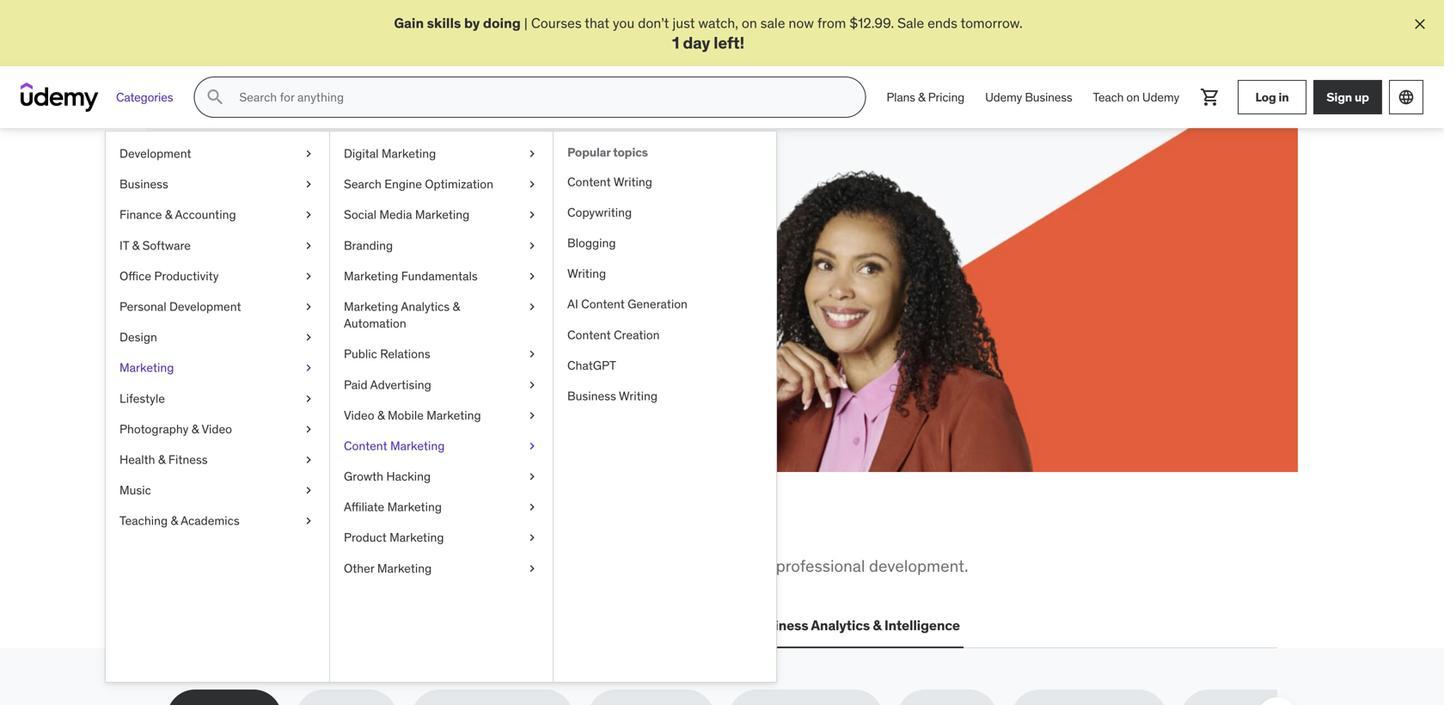Task type: locate. For each thing, give the bounding box(es) containing it.
1 vertical spatial it
[[309, 617, 320, 634]]

xsmall image inside business 'link'
[[302, 176, 316, 193]]

xsmall image for office productivity
[[302, 268, 316, 285]]

1 vertical spatial skills
[[261, 513, 334, 548]]

office productivity link
[[106, 261, 329, 292]]

business up finance
[[120, 177, 168, 192]]

sale
[[898, 14, 924, 32], [292, 299, 319, 317]]

0 vertical spatial it
[[120, 238, 129, 253]]

& right health on the left of page
[[158, 452, 166, 467]]

up
[[1355, 89, 1369, 105]]

business
[[1025, 89, 1073, 105], [120, 177, 168, 192], [567, 388, 616, 404], [750, 617, 809, 634]]

$12.99. inside learn, practice, succeed (and save) courses for every skill in your learning journey, starting at $12.99. sale ends tomorrow.
[[244, 299, 289, 317]]

pricing
[[928, 89, 965, 105]]

& for mobile
[[377, 408, 385, 423]]

& right "plans"
[[918, 89, 925, 105]]

health & fitness
[[120, 452, 208, 467]]

content right ai
[[581, 297, 625, 312]]

business analytics & intelligence button
[[747, 605, 964, 646]]

& for software
[[132, 238, 139, 253]]

day
[[683, 32, 710, 53]]

1 horizontal spatial udemy
[[1143, 89, 1180, 105]]

health
[[120, 452, 155, 467]]

1 horizontal spatial courses
[[531, 14, 582, 32]]

xsmall image inside the office productivity link
[[302, 268, 316, 285]]

sale down 'every'
[[292, 299, 319, 317]]

it certifications
[[309, 617, 411, 634]]

marketing down the search engine optimization link
[[415, 207, 470, 223]]

1 udemy from the left
[[985, 89, 1022, 105]]

media
[[379, 207, 412, 223]]

engine
[[384, 177, 422, 192]]

0 horizontal spatial on
[[742, 14, 757, 32]]

& right finance
[[165, 207, 172, 223]]

$12.99. for |
[[850, 14, 894, 32]]

& right "teaching"
[[171, 513, 178, 529]]

writing down blogging
[[567, 266, 606, 281]]

content up chatgpt
[[567, 327, 611, 343]]

ends up pricing at the right of page
[[928, 14, 958, 32]]

in right skill at the left top of page
[[366, 280, 378, 298]]

productivity
[[154, 268, 219, 284]]

skills down product
[[340, 556, 377, 576]]

branding
[[344, 238, 393, 253]]

xsmall image inside lifestyle link
[[302, 390, 316, 407]]

tomorrow. for |
[[961, 14, 1023, 32]]

1
[[672, 32, 680, 53]]

1 vertical spatial courses
[[229, 280, 279, 298]]

teach on udemy link
[[1083, 77, 1190, 118]]

2 horizontal spatial skills
[[427, 14, 461, 32]]

tomorrow. inside the gain skills by doing | courses that you don't just watch, on sale now from $12.99. sale ends tomorrow. 1 day left!
[[961, 14, 1023, 32]]

0 horizontal spatial tomorrow.
[[355, 299, 417, 317]]

log
[[1256, 89, 1276, 105]]

& up fitness
[[192, 421, 199, 437]]

public relations
[[344, 346, 431, 362]]

succeed
[[445, 203, 552, 239]]

personal development link
[[106, 292, 329, 322]]

sale for save)
[[292, 299, 319, 317]]

the
[[212, 513, 256, 548]]

udemy right pricing at the right of page
[[985, 89, 1022, 105]]

other marketing
[[344, 561, 432, 576]]

business inside button
[[750, 617, 809, 634]]

1 horizontal spatial sale
[[898, 14, 924, 32]]

in right log at right top
[[1279, 89, 1289, 105]]

log in link
[[1238, 80, 1307, 115]]

tomorrow. up udemy business
[[961, 14, 1023, 32]]

xsmall image for paid advertising
[[525, 377, 539, 393]]

health & fitness link
[[106, 445, 329, 475]]

business writing link
[[554, 381, 776, 412]]

0 vertical spatial tomorrow.
[[961, 14, 1023, 32]]

video & mobile marketing link
[[330, 400, 553, 431]]

content for writing
[[567, 174, 611, 190]]

courses inside learn, practice, succeed (and save) courses for every skill in your learning journey, starting at $12.99. sale ends tomorrow.
[[229, 280, 279, 298]]

xsmall image inside the search engine optimization link
[[525, 176, 539, 193]]

you inside all the skills you need in one place from critical workplace skills to technical topics, our catalog supports well-rounded professional development.
[[339, 513, 388, 548]]

teaching & academics link
[[106, 506, 329, 536]]

udemy
[[985, 89, 1022, 105], [1143, 89, 1180, 105]]

it left certifications
[[309, 617, 320, 634]]

xsmall image inside digital marketing link
[[525, 145, 539, 162]]

0 horizontal spatial video
[[202, 421, 232, 437]]

in inside all the skills you need in one place from critical workplace skills to technical topics, our catalog supports well-rounded professional development.
[[464, 513, 491, 548]]

business down chatgpt
[[567, 388, 616, 404]]

xsmall image for content marketing
[[525, 438, 539, 455]]

1 vertical spatial you
[[339, 513, 388, 548]]

xsmall image for teaching & academics
[[302, 513, 316, 530]]

xsmall image for design
[[302, 329, 316, 346]]

topics,
[[469, 556, 517, 576]]

public relations link
[[330, 339, 553, 370]]

writing down chatgpt link
[[619, 388, 658, 404]]

1 horizontal spatial on
[[1127, 89, 1140, 105]]

business left teach
[[1025, 89, 1073, 105]]

in up topics,
[[464, 513, 491, 548]]

& up office
[[132, 238, 139, 253]]

teaching
[[120, 513, 168, 529]]

1 vertical spatial ends
[[322, 299, 352, 317]]

xsmall image for music
[[302, 482, 316, 499]]

intelligence
[[885, 617, 960, 634]]

xsmall image inside marketing analytics & automation link
[[525, 298, 539, 315]]

that
[[585, 14, 610, 32]]

business inside 'link'
[[120, 177, 168, 192]]

marketing up technical
[[390, 530, 444, 545]]

1 horizontal spatial ends
[[928, 14, 958, 32]]

xsmall image
[[302, 145, 316, 162], [525, 145, 539, 162], [302, 176, 316, 193], [302, 207, 316, 224], [525, 207, 539, 224], [302, 237, 316, 254], [525, 237, 539, 254], [302, 268, 316, 285], [525, 268, 539, 285], [302, 298, 316, 315], [302, 360, 316, 377], [302, 421, 316, 438], [525, 438, 539, 455], [302, 451, 316, 468], [302, 482, 316, 499], [525, 499, 539, 516], [302, 513, 316, 530]]

0 horizontal spatial in
[[366, 280, 378, 298]]

place
[[550, 513, 622, 548]]

sale for |
[[898, 14, 924, 32]]

0 vertical spatial ends
[[928, 14, 958, 32]]

content for marketing
[[344, 438, 387, 454]]

courses for (and
[[229, 280, 279, 298]]

business inside content marketing element
[[567, 388, 616, 404]]

popular topics
[[567, 145, 648, 160]]

professional
[[776, 556, 865, 576]]

development down categories dropdown button
[[120, 146, 191, 161]]

xsmall image for marketing
[[302, 360, 316, 377]]

xsmall image inside teaching & academics 'link'
[[302, 513, 316, 530]]

academics
[[181, 513, 240, 529]]

analytics inside button
[[811, 617, 870, 634]]

sale inside the gain skills by doing | courses that you don't just watch, on sale now from $12.99. sale ends tomorrow. 1 day left!
[[898, 14, 924, 32]]

content down popular
[[567, 174, 611, 190]]

data science
[[523, 617, 607, 634]]

it certifications button
[[305, 605, 414, 646]]

on right teach
[[1127, 89, 1140, 105]]

ends down skill at the left top of page
[[322, 299, 352, 317]]

ends for |
[[928, 14, 958, 32]]

sign up
[[1327, 89, 1369, 105]]

xsmall image inside paid advertising link
[[525, 377, 539, 393]]

marketing up lifestyle
[[120, 360, 174, 376]]

1 horizontal spatial it
[[309, 617, 320, 634]]

Search for anything text field
[[236, 83, 845, 112]]

0 horizontal spatial udemy
[[985, 89, 1022, 105]]

office
[[120, 268, 151, 284]]

skills
[[427, 14, 461, 32], [261, 513, 334, 548], [340, 556, 377, 576]]

0 vertical spatial on
[[742, 14, 757, 32]]

xsmall image inside other marketing link
[[525, 560, 539, 577]]

you up "other"
[[339, 513, 388, 548]]

marketing fundamentals
[[344, 268, 478, 284]]

xsmall image inside "video & mobile marketing" link
[[525, 407, 539, 424]]

xsmall image inside design link
[[302, 329, 316, 346]]

courses inside the gain skills by doing | courses that you don't just watch, on sale now from $12.99. sale ends tomorrow. 1 day left!
[[531, 14, 582, 32]]

courses up at
[[229, 280, 279, 298]]

social
[[344, 207, 377, 223]]

1 vertical spatial sale
[[292, 299, 319, 317]]

xsmall image for photography & video
[[302, 421, 316, 438]]

xsmall image inside the it & software link
[[302, 237, 316, 254]]

you
[[613, 14, 635, 32], [339, 513, 388, 548]]

xsmall image for marketing analytics & automation
[[525, 298, 539, 315]]

0 vertical spatial analytics
[[401, 299, 450, 314]]

$12.99. down for
[[244, 299, 289, 317]]

xsmall image inside the branding link
[[525, 237, 539, 254]]

writing link
[[554, 259, 776, 289]]

1 vertical spatial $12.99.
[[244, 299, 289, 317]]

xsmall image inside marketing fundamentals link
[[525, 268, 539, 285]]

sale inside learn, practice, succeed (and save) courses for every skill in your learning journey, starting at $12.99. sale ends tomorrow.
[[292, 299, 319, 317]]

& inside 'link'
[[171, 513, 178, 529]]

xsmall image for public relations
[[525, 346, 539, 363]]

1 horizontal spatial video
[[344, 408, 374, 423]]

development down the office productivity link
[[169, 299, 241, 314]]

&
[[918, 89, 925, 105], [165, 207, 172, 223], [132, 238, 139, 253], [453, 299, 460, 314], [377, 408, 385, 423], [192, 421, 199, 437], [158, 452, 166, 467], [171, 513, 178, 529], [873, 617, 882, 634]]

0 horizontal spatial sale
[[292, 299, 319, 317]]

left!
[[714, 32, 745, 53]]

sign
[[1327, 89, 1352, 105]]

0 horizontal spatial you
[[339, 513, 388, 548]]

digital marketing link
[[330, 139, 553, 169]]

on left sale
[[742, 14, 757, 32]]

analytics down 'learning'
[[401, 299, 450, 314]]

content up growth
[[344, 438, 387, 454]]

1 vertical spatial tomorrow.
[[355, 299, 417, 317]]

1 horizontal spatial analytics
[[811, 617, 870, 634]]

0 vertical spatial $12.99.
[[850, 14, 894, 32]]

finance & accounting link
[[106, 200, 329, 230]]

courses right '|'
[[531, 14, 582, 32]]

0 vertical spatial sale
[[898, 14, 924, 32]]

udemy image
[[21, 83, 99, 112]]

& left mobile
[[377, 408, 385, 423]]

analytics inside marketing analytics & automation
[[401, 299, 450, 314]]

sale up "plans"
[[898, 14, 924, 32]]

video
[[344, 408, 374, 423], [202, 421, 232, 437]]

close image
[[1412, 15, 1429, 33]]

other marketing link
[[330, 553, 553, 584]]

every
[[303, 280, 336, 298]]

public
[[344, 346, 377, 362]]

writing down topics
[[614, 174, 652, 190]]

1 vertical spatial analytics
[[811, 617, 870, 634]]

courses
[[531, 14, 582, 32], [229, 280, 279, 298]]

1 horizontal spatial in
[[464, 513, 491, 548]]

0 vertical spatial in
[[1279, 89, 1289, 105]]

xsmall image for personal development
[[302, 298, 316, 315]]

0 horizontal spatial courses
[[229, 280, 279, 298]]

udemy left shopping cart with 0 items icon at top right
[[1143, 89, 1180, 105]]

1 vertical spatial in
[[366, 280, 378, 298]]

xsmall image inside "affiliate marketing" link
[[525, 499, 539, 516]]

content marketing link
[[330, 431, 553, 461]]

xsmall image inside personal development link
[[302, 298, 316, 315]]

ends inside the gain skills by doing | courses that you don't just watch, on sale now from $12.99. sale ends tomorrow. 1 day left!
[[928, 14, 958, 32]]

topics
[[613, 145, 648, 160]]

xsmall image for search engine optimization
[[525, 176, 539, 193]]

tomorrow. inside learn, practice, succeed (and save) courses for every skill in your learning journey, starting at $12.99. sale ends tomorrow.
[[355, 299, 417, 317]]

xsmall image inside development link
[[302, 145, 316, 162]]

xsmall image inside social media marketing link
[[525, 207, 539, 224]]

xsmall image inside growth hacking link
[[525, 468, 539, 485]]

development link
[[106, 139, 329, 169]]

2 vertical spatial writing
[[619, 388, 658, 404]]

2 vertical spatial in
[[464, 513, 491, 548]]

fitness
[[168, 452, 208, 467]]

& left intelligence
[[873, 617, 882, 634]]

0 horizontal spatial skills
[[261, 513, 334, 548]]

content
[[567, 174, 611, 190], [581, 297, 625, 312], [567, 327, 611, 343], [344, 438, 387, 454]]

video down lifestyle link
[[202, 421, 232, 437]]

0 horizontal spatial analytics
[[401, 299, 450, 314]]

xsmall image inside finance & accounting link
[[302, 207, 316, 224]]

content marketing element
[[553, 132, 776, 682]]

1 horizontal spatial you
[[613, 14, 635, 32]]

$12.99. right from
[[850, 14, 894, 32]]

you right the that on the left
[[613, 14, 635, 32]]

xsmall image inside public relations link
[[525, 346, 539, 363]]

search engine optimization link
[[330, 169, 553, 200]]

0 vertical spatial you
[[613, 14, 635, 32]]

writing
[[614, 174, 652, 190], [567, 266, 606, 281], [619, 388, 658, 404]]

chatgpt
[[567, 358, 616, 373]]

xsmall image inside product marketing link
[[525, 530, 539, 546]]

hacking
[[386, 469, 431, 484]]

2 horizontal spatial in
[[1279, 89, 1289, 105]]

growth
[[344, 469, 383, 484]]

xsmall image inside marketing link
[[302, 360, 316, 377]]

& down 'learning'
[[453, 299, 460, 314]]

2 vertical spatial skills
[[340, 556, 377, 576]]

affiliate
[[344, 499, 385, 515]]

save)
[[294, 237, 362, 273]]

marketing analytics & automation link
[[330, 292, 553, 339]]

workplace
[[261, 556, 336, 576]]

skills left by
[[427, 14, 461, 32]]

video down paid
[[344, 408, 374, 423]]

marketing up automation
[[344, 299, 398, 314]]

development.
[[869, 556, 969, 576]]

on
[[742, 14, 757, 32], [1127, 89, 1140, 105]]

generation
[[628, 297, 688, 312]]

xsmall image inside "music" link
[[302, 482, 316, 499]]

1 horizontal spatial $12.99.
[[850, 14, 894, 32]]

ends for save)
[[322, 299, 352, 317]]

starting
[[515, 280, 563, 298]]

business for business
[[120, 177, 168, 192]]

1 horizontal spatial tomorrow.
[[961, 14, 1023, 32]]

it inside button
[[309, 617, 320, 634]]

$12.99. inside the gain skills by doing | courses that you don't just watch, on sale now from $12.99. sale ends tomorrow. 1 day left!
[[850, 14, 894, 32]]

it up office
[[120, 238, 129, 253]]

0 horizontal spatial $12.99.
[[244, 299, 289, 317]]

on inside the gain skills by doing | courses that you don't just watch, on sale now from $12.99. sale ends tomorrow. 1 day left!
[[742, 14, 757, 32]]

xsmall image inside health & fitness link
[[302, 451, 316, 468]]

xsmall image for video & mobile marketing
[[525, 407, 539, 424]]

marketing analytics & automation
[[344, 299, 460, 331]]

& for fitness
[[158, 452, 166, 467]]

marketing down paid advertising link
[[427, 408, 481, 423]]

business link
[[106, 169, 329, 200]]

tomorrow. down your
[[355, 299, 417, 317]]

0 horizontal spatial it
[[120, 238, 129, 253]]

xsmall image inside content marketing link
[[525, 438, 539, 455]]

0 vertical spatial skills
[[427, 14, 461, 32]]

by
[[464, 14, 480, 32]]

learn, practice, succeed (and save) courses for every skill in your learning journey, starting at $12.99. sale ends tomorrow.
[[229, 203, 563, 317]]

xsmall image for finance & accounting
[[302, 207, 316, 224]]

xsmall image
[[525, 176, 539, 193], [525, 298, 539, 315], [302, 329, 316, 346], [525, 346, 539, 363], [525, 377, 539, 393], [302, 390, 316, 407], [525, 407, 539, 424], [525, 468, 539, 485], [525, 530, 539, 546], [525, 560, 539, 577]]

marketing down video & mobile marketing
[[390, 438, 445, 454]]

1 vertical spatial on
[[1127, 89, 1140, 105]]

analytics down professional
[[811, 617, 870, 634]]

personal development
[[120, 299, 241, 314]]

0 vertical spatial courses
[[531, 14, 582, 32]]

at
[[229, 299, 241, 317]]

affiliate marketing
[[344, 499, 442, 515]]

certifications
[[323, 617, 411, 634]]

skills up 'workplace'
[[261, 513, 334, 548]]

analytics for marketing
[[401, 299, 450, 314]]

xsmall image inside photography & video link
[[302, 421, 316, 438]]

0 vertical spatial writing
[[614, 174, 652, 190]]

xsmall image for other marketing
[[525, 560, 539, 577]]

content marketing
[[344, 438, 445, 454]]

0 horizontal spatial ends
[[322, 299, 352, 317]]

business for business writing
[[567, 388, 616, 404]]

ends inside learn, practice, succeed (and save) courses for every skill in your learning journey, starting at $12.99. sale ends tomorrow.
[[322, 299, 352, 317]]

business down rounded
[[750, 617, 809, 634]]

just
[[673, 14, 695, 32]]



Task type: describe. For each thing, give the bounding box(es) containing it.
finance
[[120, 207, 162, 223]]

& for academics
[[171, 513, 178, 529]]

xsmall image for health & fitness
[[302, 451, 316, 468]]

plans & pricing
[[887, 89, 965, 105]]

xsmall image for lifestyle
[[302, 390, 316, 407]]

marketing up engine
[[382, 146, 436, 161]]

don't
[[638, 14, 669, 32]]

xsmall image for development
[[302, 145, 316, 162]]

to
[[380, 556, 395, 576]]

growth hacking
[[344, 469, 431, 484]]

ai
[[567, 297, 578, 312]]

photography
[[120, 421, 189, 437]]

technical
[[399, 556, 465, 576]]

content creation
[[567, 327, 660, 343]]

rounded
[[711, 556, 772, 576]]

branding link
[[330, 230, 553, 261]]

writing for business writing
[[619, 388, 658, 404]]

tomorrow. for save)
[[355, 299, 417, 317]]

teach
[[1093, 89, 1124, 105]]

affiliate marketing link
[[330, 492, 553, 523]]

paid advertising
[[344, 377, 431, 392]]

marketing down hacking at left
[[387, 499, 442, 515]]

categories
[[116, 89, 173, 105]]

it & software link
[[106, 230, 329, 261]]

product
[[344, 530, 387, 545]]

xsmall image for product marketing
[[525, 530, 539, 546]]

blogging
[[567, 235, 616, 251]]

now
[[789, 14, 814, 32]]

skill
[[339, 280, 363, 298]]

& inside marketing analytics & automation
[[453, 299, 460, 314]]

marketing down product marketing
[[377, 561, 432, 576]]

photography & video
[[120, 421, 232, 437]]

in inside learn, practice, succeed (and save) courses for every skill in your learning journey, starting at $12.99. sale ends tomorrow.
[[366, 280, 378, 298]]

other
[[344, 561, 374, 576]]

lifestyle
[[120, 391, 165, 406]]

analytics for business
[[811, 617, 870, 634]]

office productivity
[[120, 268, 219, 284]]

sign up link
[[1314, 80, 1383, 115]]

1 horizontal spatial skills
[[340, 556, 377, 576]]

optimization
[[425, 177, 493, 192]]

xsmall image for marketing fundamentals
[[525, 268, 539, 285]]

marketing down 'branding'
[[344, 268, 398, 284]]

teach on udemy
[[1093, 89, 1180, 105]]

lifestyle link
[[106, 383, 329, 414]]

it for it certifications
[[309, 617, 320, 634]]

xsmall image for digital marketing
[[525, 145, 539, 162]]

for
[[283, 280, 299, 298]]

submit search image
[[205, 87, 226, 108]]

writing for content writing
[[614, 174, 652, 190]]

music link
[[106, 475, 329, 506]]

software
[[142, 238, 191, 253]]

xsmall image for it & software
[[302, 237, 316, 254]]

all
[[167, 513, 207, 548]]

udemy business link
[[975, 77, 1083, 118]]

supports
[[607, 556, 672, 576]]

creation
[[614, 327, 660, 343]]

accounting
[[175, 207, 236, 223]]

growth hacking link
[[330, 461, 553, 492]]

copywriting link
[[554, 197, 776, 228]]

personal
[[120, 299, 166, 314]]

from
[[167, 556, 205, 576]]

shopping cart with 0 items image
[[1200, 87, 1221, 108]]

xsmall image for growth hacking
[[525, 468, 539, 485]]

1 vertical spatial development
[[169, 299, 241, 314]]

science
[[556, 617, 607, 634]]

design
[[120, 330, 157, 345]]

choose a language image
[[1398, 89, 1415, 106]]

xsmall image for branding
[[525, 237, 539, 254]]

content for creation
[[567, 327, 611, 343]]

all the skills you need in one place from critical workplace skills to technical topics, our catalog supports well-rounded professional development.
[[167, 513, 969, 576]]

finance & accounting
[[120, 207, 236, 223]]

1 vertical spatial writing
[[567, 266, 606, 281]]

marketing inside marketing analytics & automation
[[344, 299, 398, 314]]

& for accounting
[[165, 207, 172, 223]]

search engine optimization
[[344, 177, 493, 192]]

& for pricing
[[918, 89, 925, 105]]

& for video
[[192, 421, 199, 437]]

skills inside the gain skills by doing | courses that you don't just watch, on sale now from $12.99. sale ends tomorrow. 1 day left!
[[427, 14, 461, 32]]

business for business analytics & intelligence
[[750, 617, 809, 634]]

it for it & software
[[120, 238, 129, 253]]

content creation link
[[554, 320, 776, 350]]

|
[[524, 14, 528, 32]]

social media marketing
[[344, 207, 470, 223]]

content writing link
[[554, 167, 776, 197]]

digital
[[344, 146, 379, 161]]

data science button
[[519, 605, 611, 646]]

journey,
[[464, 280, 512, 298]]

2 udemy from the left
[[1143, 89, 1180, 105]]

search
[[344, 177, 382, 192]]

courses for doing
[[531, 14, 582, 32]]

udemy business
[[985, 89, 1073, 105]]

0 vertical spatial development
[[120, 146, 191, 161]]

gain skills by doing | courses that you don't just watch, on sale now from $12.99. sale ends tomorrow. 1 day left!
[[394, 14, 1023, 53]]

& inside button
[[873, 617, 882, 634]]

plans
[[887, 89, 915, 105]]

$12.99. for save)
[[244, 299, 289, 317]]

you inside the gain skills by doing | courses that you don't just watch, on sale now from $12.99. sale ends tomorrow. 1 day left!
[[613, 14, 635, 32]]

critical
[[208, 556, 257, 576]]

video & mobile marketing
[[344, 408, 481, 423]]

mobile
[[388, 408, 424, 423]]

one
[[496, 513, 545, 548]]

learning
[[411, 280, 460, 298]]

xsmall image for affiliate marketing
[[525, 499, 539, 516]]

copywriting
[[567, 205, 632, 220]]

music
[[120, 483, 151, 498]]

popular
[[567, 145, 611, 160]]

catalog
[[549, 556, 603, 576]]

from
[[818, 14, 846, 32]]

practice,
[[323, 203, 440, 239]]

paid advertising link
[[330, 370, 553, 400]]

xsmall image for business
[[302, 176, 316, 193]]

xsmall image for social media marketing
[[525, 207, 539, 224]]

relations
[[380, 346, 431, 362]]

advertising
[[370, 377, 431, 392]]



Task type: vqa. For each thing, say whether or not it's contained in the screenshot.
SEARCH
yes



